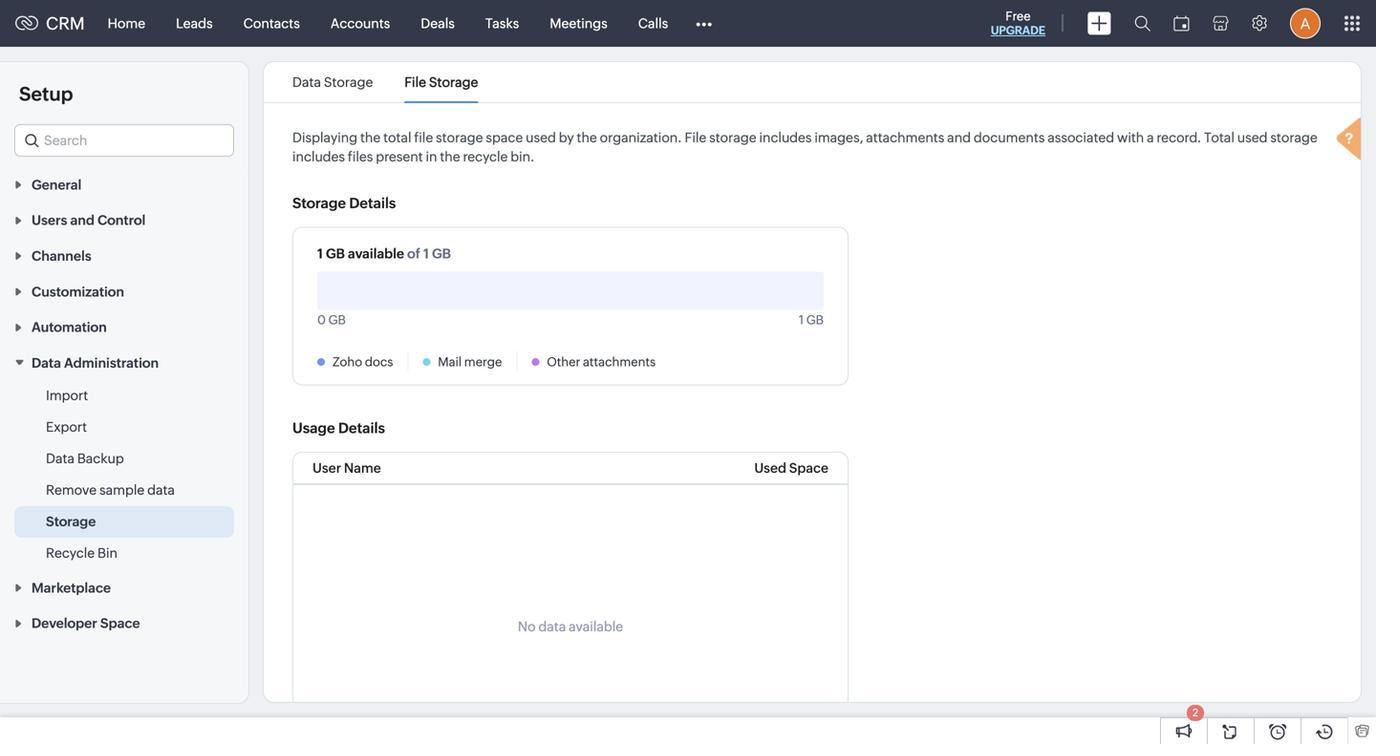 Task type: describe. For each thing, give the bounding box(es) containing it.
create menu image
[[1087, 12, 1111, 35]]

data backup
[[46, 451, 124, 466]]

and inside displaying the total file storage space used by the organization. file storage includes images, attachments and documents associated with a record. total used storage includes files present in the recycle bin.
[[947, 130, 971, 145]]

3 storage from the left
[[1270, 130, 1318, 145]]

zoho docs
[[332, 355, 393, 369]]

files
[[348, 149, 373, 164]]

data for data storage
[[292, 75, 321, 90]]

general button
[[0, 166, 248, 202]]

storage inside data administration region
[[46, 514, 96, 529]]

home link
[[92, 0, 161, 46]]

1 for 1 gb
[[799, 313, 804, 327]]

crm
[[46, 14, 85, 33]]

with
[[1117, 130, 1144, 145]]

storage down displaying
[[292, 195, 346, 212]]

storage down accounts
[[324, 75, 373, 90]]

1 gb available of 1 gb
[[317, 246, 451, 261]]

data administration button
[[0, 345, 248, 380]]

upgrade
[[991, 24, 1045, 37]]

user name
[[312, 460, 381, 476]]

data storage link
[[292, 75, 373, 90]]

other attachments
[[547, 355, 656, 369]]

user
[[312, 460, 341, 476]]

customization
[[32, 284, 124, 299]]

other
[[547, 355, 580, 369]]

search image
[[1134, 15, 1151, 32]]

recycle bin link
[[46, 544, 117, 563]]

associated
[[1048, 130, 1114, 145]]

1 horizontal spatial 1
[[423, 246, 429, 261]]

used
[[754, 460, 786, 476]]

1 storage from the left
[[436, 130, 483, 145]]

usage details
[[292, 420, 385, 437]]

Search text field
[[15, 125, 233, 156]]

of
[[407, 246, 420, 261]]

meetings link
[[534, 0, 623, 46]]

data backup link
[[46, 449, 124, 468]]

available for data
[[569, 619, 623, 634]]

developer space button
[[0, 605, 248, 641]]

accounts
[[330, 16, 390, 31]]

total
[[383, 130, 411, 145]]

data for data administration
[[32, 355, 61, 371]]

recycle
[[463, 149, 508, 164]]

tasks link
[[470, 0, 534, 46]]

1 vertical spatial includes
[[292, 149, 345, 164]]

file storage link
[[404, 75, 478, 90]]

name
[[344, 460, 381, 476]]

contacts link
[[228, 0, 315, 46]]

developer
[[32, 616, 97, 631]]

setup
[[19, 83, 73, 105]]

users
[[32, 213, 67, 228]]

displaying the total file storage space used by the organization. file storage includes images, attachments and documents associated with a record. total used storage includes files present in the recycle bin.
[[292, 130, 1318, 164]]

in
[[426, 149, 437, 164]]

import
[[46, 388, 88, 403]]

export
[[46, 420, 87, 435]]

2 used from the left
[[1237, 130, 1268, 145]]

remove
[[46, 483, 97, 498]]

space for used space
[[789, 460, 828, 476]]

0 gb
[[317, 313, 346, 327]]

channels button
[[0, 238, 248, 273]]

1 vertical spatial attachments
[[583, 355, 656, 369]]

administration
[[64, 355, 159, 371]]

general
[[32, 177, 81, 192]]

data inside region
[[147, 483, 175, 498]]

gb for 0 gb
[[328, 313, 346, 327]]

used space
[[754, 460, 828, 476]]

crm link
[[15, 14, 85, 33]]

home
[[108, 16, 145, 31]]

customization button
[[0, 273, 248, 309]]

file storage
[[404, 75, 478, 90]]

docs
[[365, 355, 393, 369]]

deals link
[[405, 0, 470, 46]]

remove sample data
[[46, 483, 175, 498]]

developer space
[[32, 616, 140, 631]]

profile image
[[1290, 8, 1321, 39]]

2 storage from the left
[[709, 130, 756, 145]]

Other Modules field
[[683, 8, 725, 39]]

zoho
[[332, 355, 362, 369]]



Task type: vqa. For each thing, say whether or not it's contained in the screenshot.
logo
no



Task type: locate. For each thing, give the bounding box(es) containing it.
accounts link
[[315, 0, 405, 46]]

file up file
[[404, 75, 426, 90]]

storage right organization.
[[709, 130, 756, 145]]

1 horizontal spatial file
[[685, 130, 706, 145]]

present
[[376, 149, 423, 164]]

search element
[[1123, 0, 1162, 47]]

data inside data administration dropdown button
[[32, 355, 61, 371]]

1 used from the left
[[526, 130, 556, 145]]

1 gb
[[799, 313, 824, 327]]

includes down displaying
[[292, 149, 345, 164]]

attachments right 'images,'
[[866, 130, 944, 145]]

data right no
[[538, 619, 566, 634]]

details for usage details
[[338, 420, 385, 437]]

0 horizontal spatial attachments
[[583, 355, 656, 369]]

the
[[360, 130, 381, 145], [577, 130, 597, 145], [440, 149, 460, 164]]

1 vertical spatial and
[[70, 213, 95, 228]]

0 vertical spatial data
[[147, 483, 175, 498]]

remove sample data link
[[46, 481, 175, 500]]

1 vertical spatial details
[[338, 420, 385, 437]]

details for storage details
[[349, 195, 396, 212]]

available
[[348, 246, 404, 261], [569, 619, 623, 634]]

None field
[[14, 124, 234, 157]]

leads link
[[161, 0, 228, 46]]

a
[[1147, 130, 1154, 145]]

available left of
[[348, 246, 404, 261]]

used left by
[[526, 130, 556, 145]]

and left documents
[[947, 130, 971, 145]]

gb
[[326, 246, 345, 261], [432, 246, 451, 261], [328, 313, 346, 327], [806, 313, 824, 327]]

space
[[789, 460, 828, 476], [100, 616, 140, 631]]

storage down 'deals' link on the top of the page
[[429, 75, 478, 90]]

0 vertical spatial details
[[349, 195, 396, 212]]

free
[[1006, 9, 1031, 23]]

0 vertical spatial attachments
[[866, 130, 944, 145]]

marketplace button
[[0, 570, 248, 605]]

1 horizontal spatial used
[[1237, 130, 1268, 145]]

2 vertical spatial data
[[46, 451, 75, 466]]

1 horizontal spatial space
[[789, 460, 828, 476]]

2
[[1192, 707, 1198, 719]]

data administration region
[[0, 380, 248, 570]]

calendar image
[[1173, 16, 1190, 31]]

by
[[559, 130, 574, 145]]

data for data backup
[[46, 451, 75, 466]]

mail
[[438, 355, 462, 369]]

control
[[97, 213, 146, 228]]

calls link
[[623, 0, 683, 46]]

data inside data backup link
[[46, 451, 75, 466]]

meetings
[[550, 16, 607, 31]]

0 vertical spatial and
[[947, 130, 971, 145]]

data down export "link" at bottom
[[46, 451, 75, 466]]

0 horizontal spatial and
[[70, 213, 95, 228]]

recycle bin
[[46, 546, 117, 561]]

0 horizontal spatial 1
[[317, 246, 323, 261]]

0 horizontal spatial file
[[404, 75, 426, 90]]

1
[[317, 246, 323, 261], [423, 246, 429, 261], [799, 313, 804, 327]]

export link
[[46, 418, 87, 437]]

displaying
[[292, 130, 358, 145]]

backup
[[77, 451, 124, 466]]

bin
[[97, 546, 117, 561]]

storage details
[[292, 195, 396, 212]]

0 horizontal spatial includes
[[292, 149, 345, 164]]

attachments right other
[[583, 355, 656, 369]]

space down "marketplace" dropdown button
[[100, 616, 140, 631]]

storage left "loading" 'image'
[[1270, 130, 1318, 145]]

0 vertical spatial space
[[789, 460, 828, 476]]

0
[[317, 313, 326, 327]]

no
[[518, 619, 536, 634]]

1 horizontal spatial data
[[538, 619, 566, 634]]

recycle
[[46, 546, 95, 561]]

0 vertical spatial data
[[292, 75, 321, 90]]

free upgrade
[[991, 9, 1045, 37]]

1 horizontal spatial available
[[569, 619, 623, 634]]

import link
[[46, 386, 88, 405]]

1 horizontal spatial includes
[[759, 130, 812, 145]]

1 horizontal spatial attachments
[[866, 130, 944, 145]]

space
[[486, 130, 523, 145]]

marketplace
[[32, 580, 111, 596]]

1 vertical spatial data
[[538, 619, 566, 634]]

1 vertical spatial file
[[685, 130, 706, 145]]

available right no
[[569, 619, 623, 634]]

file
[[414, 130, 433, 145]]

loading image
[[1332, 115, 1370, 167]]

users and control
[[32, 213, 146, 228]]

space for developer space
[[100, 616, 140, 631]]

0 horizontal spatial data
[[147, 483, 175, 498]]

data right sample
[[147, 483, 175, 498]]

0 horizontal spatial available
[[348, 246, 404, 261]]

and inside users and control dropdown button
[[70, 213, 95, 228]]

attachments inside displaying the total file storage space used by the organization. file storage includes images, attachments and documents associated with a record. total used storage includes files present in the recycle bin.
[[866, 130, 944, 145]]

storage
[[324, 75, 373, 90], [429, 75, 478, 90], [292, 195, 346, 212], [46, 514, 96, 529]]

data storage
[[292, 75, 373, 90]]

data up 'import' at the bottom of page
[[32, 355, 61, 371]]

details
[[349, 195, 396, 212], [338, 420, 385, 437]]

0 horizontal spatial space
[[100, 616, 140, 631]]

automation
[[32, 320, 107, 335]]

data
[[147, 483, 175, 498], [538, 619, 566, 634]]

0 vertical spatial available
[[348, 246, 404, 261]]

and right the users at the top of the page
[[70, 213, 95, 228]]

includes left 'images,'
[[759, 130, 812, 145]]

used
[[526, 130, 556, 145], [1237, 130, 1268, 145]]

storage up recycle
[[436, 130, 483, 145]]

data administration
[[32, 355, 159, 371]]

file inside displaying the total file storage space used by the organization. file storage includes images, attachments and documents associated with a record. total used storage includes files present in the recycle bin.
[[685, 130, 706, 145]]

storage
[[436, 130, 483, 145], [709, 130, 756, 145], [1270, 130, 1318, 145]]

users and control button
[[0, 202, 248, 238]]

space inside dropdown button
[[100, 616, 140, 631]]

available for gb
[[348, 246, 404, 261]]

contacts
[[243, 16, 300, 31]]

0 horizontal spatial the
[[360, 130, 381, 145]]

1 vertical spatial data
[[32, 355, 61, 371]]

calls
[[638, 16, 668, 31]]

usage
[[292, 420, 335, 437]]

storage link
[[46, 512, 96, 531]]

data up displaying
[[292, 75, 321, 90]]

record.
[[1157, 130, 1201, 145]]

used right total
[[1237, 130, 1268, 145]]

and
[[947, 130, 971, 145], [70, 213, 95, 228]]

tasks
[[485, 16, 519, 31]]

1 horizontal spatial the
[[440, 149, 460, 164]]

gb for 1 gb available of 1 gb
[[326, 246, 345, 261]]

sample
[[99, 483, 145, 498]]

images,
[[814, 130, 863, 145]]

storage down remove
[[46, 514, 96, 529]]

gb for 1 gb
[[806, 313, 824, 327]]

the right by
[[577, 130, 597, 145]]

1 horizontal spatial and
[[947, 130, 971, 145]]

1 horizontal spatial storage
[[709, 130, 756, 145]]

organization.
[[600, 130, 682, 145]]

1 vertical spatial space
[[100, 616, 140, 631]]

no data available
[[518, 619, 623, 634]]

deals
[[421, 16, 455, 31]]

the right "in"
[[440, 149, 460, 164]]

details up name at the bottom of page
[[338, 420, 385, 437]]

0 vertical spatial file
[[404, 75, 426, 90]]

2 horizontal spatial 1
[[799, 313, 804, 327]]

1 for 1 gb available of 1 gb
[[317, 246, 323, 261]]

merge
[[464, 355, 502, 369]]

bin.
[[511, 149, 535, 164]]

total
[[1204, 130, 1234, 145]]

the up files
[[360, 130, 381, 145]]

0 vertical spatial includes
[[759, 130, 812, 145]]

data
[[292, 75, 321, 90], [32, 355, 61, 371], [46, 451, 75, 466]]

file right organization.
[[685, 130, 706, 145]]

automation button
[[0, 309, 248, 345]]

channels
[[32, 248, 91, 264]]

0 horizontal spatial used
[[526, 130, 556, 145]]

mail merge
[[438, 355, 502, 369]]

create menu element
[[1076, 0, 1123, 46]]

space right used
[[789, 460, 828, 476]]

2 horizontal spatial the
[[577, 130, 597, 145]]

details down files
[[349, 195, 396, 212]]

1 vertical spatial available
[[569, 619, 623, 634]]

documents
[[974, 130, 1045, 145]]

profile element
[[1279, 0, 1332, 46]]

0 horizontal spatial storage
[[436, 130, 483, 145]]

2 horizontal spatial storage
[[1270, 130, 1318, 145]]



